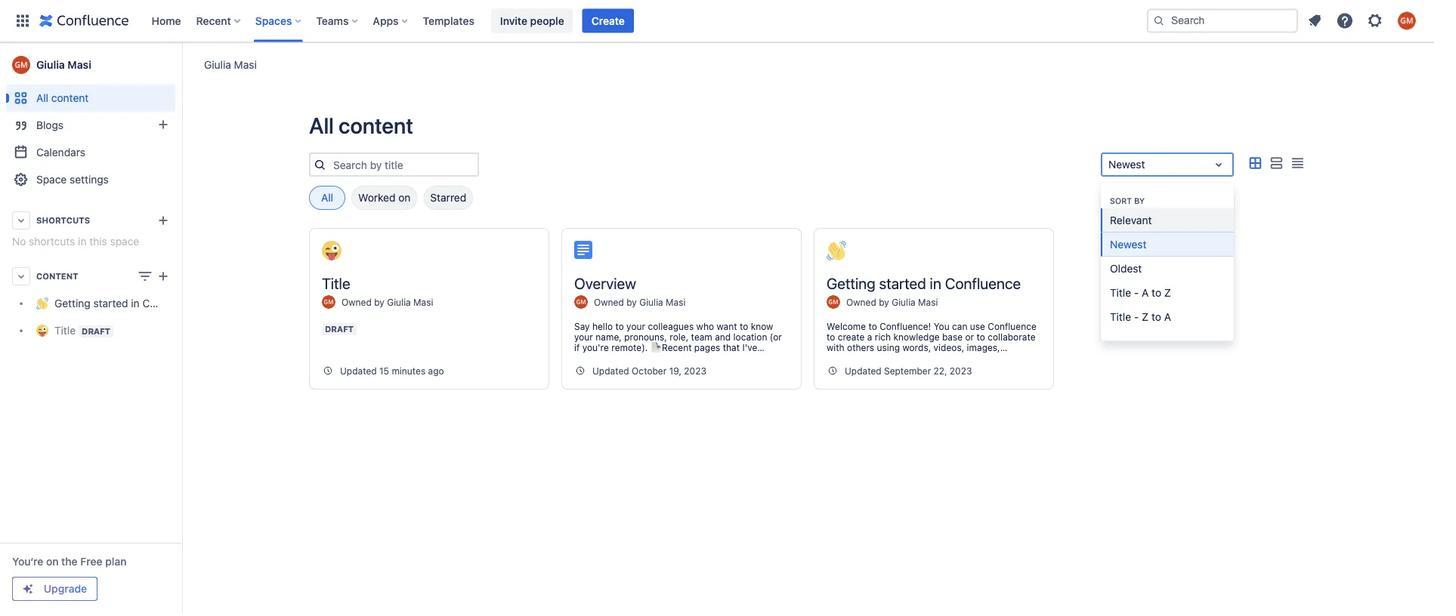 Task type: vqa. For each thing, say whether or not it's contained in the screenshot.
"Space settings" to the right
no



Task type: locate. For each thing, give the bounding box(es) containing it.
giulia up updated october 19, 2023
[[640, 297, 663, 308]]

blogs link
[[6, 112, 175, 139]]

1 vertical spatial z
[[1142, 311, 1149, 323]]

by down overview
[[627, 297, 637, 308]]

2 updated from the left
[[593, 366, 629, 376]]

1 horizontal spatial owned
[[594, 297, 624, 308]]

0 horizontal spatial in
[[78, 235, 87, 248]]

title left draft
[[54, 324, 76, 337]]

2 horizontal spatial updated
[[845, 366, 882, 376]]

blogs
[[36, 119, 64, 132]]

2023 for overview
[[684, 366, 707, 376]]

0 vertical spatial newest
[[1109, 158, 1145, 171]]

tree
[[6, 290, 198, 345]]

0 horizontal spatial a
[[1142, 287, 1149, 299]]

giulia masi inside space element
[[36, 59, 91, 71]]

1 vertical spatial a
[[1165, 311, 1172, 323]]

giulia masi down recent popup button
[[204, 58, 257, 71]]

updated for title
[[340, 366, 377, 376]]

0 horizontal spatial confluence
[[142, 297, 198, 310]]

in
[[78, 235, 87, 248], [930, 274, 942, 292], [131, 297, 140, 310]]

content up the blogs on the left of the page
[[51, 92, 89, 104]]

teams button
[[312, 9, 364, 33]]

all
[[36, 92, 48, 104], [309, 113, 334, 138], [321, 192, 333, 204]]

getting started in confluence
[[827, 274, 1021, 292], [54, 297, 198, 310]]

1 horizontal spatial owned by giulia masi
[[594, 297, 686, 308]]

0 vertical spatial all content
[[36, 92, 89, 104]]

confluence inside tree
[[142, 297, 198, 310]]

2023 right 19,
[[684, 366, 707, 376]]

0 horizontal spatial getting started in confluence
[[54, 297, 198, 310]]

space settings link
[[6, 166, 175, 193]]

1 horizontal spatial on
[[398, 192, 411, 204]]

3 owned from the left
[[847, 297, 877, 308]]

create a page image
[[154, 268, 172, 286]]

list image
[[1267, 155, 1286, 173]]

page image
[[574, 241, 593, 259]]

you're
[[12, 556, 43, 568]]

banner containing home
[[0, 0, 1435, 42]]

title
[[322, 274, 350, 292], [1110, 287, 1132, 299], [1110, 311, 1132, 323], [54, 324, 76, 337]]

1 vertical spatial all
[[309, 113, 334, 138]]

owned by giulia masi down overview
[[594, 297, 686, 308]]

newest up sort by
[[1109, 158, 1145, 171]]

Search field
[[1147, 9, 1298, 33]]

0 vertical spatial in
[[78, 235, 87, 248]]

owned by giulia masi up september
[[847, 297, 938, 308]]

2 - from the top
[[1134, 311, 1139, 323]]

space
[[110, 235, 139, 248]]

1 vertical spatial getting
[[54, 297, 90, 310]]

- down title - a to z
[[1134, 311, 1139, 323]]

title - a to z
[[1110, 287, 1172, 299]]

title for title draft
[[54, 324, 76, 337]]

2 profile picture image from the left
[[574, 296, 588, 309]]

giulia masi
[[204, 58, 257, 71], [36, 59, 91, 71]]

owned for overview
[[594, 297, 624, 308]]

owned for getting started in confluence
[[847, 297, 877, 308]]

2 2023 from the left
[[950, 366, 972, 376]]

content
[[51, 92, 89, 104], [339, 113, 413, 138]]

1 vertical spatial in
[[930, 274, 942, 292]]

updated left october
[[593, 366, 629, 376]]

cards image
[[1246, 155, 1264, 173]]

1 horizontal spatial getting started in confluence
[[827, 274, 1021, 292]]

giulia masi link for overview
[[640, 297, 686, 308]]

15
[[379, 366, 389, 376]]

0 horizontal spatial updated
[[340, 366, 377, 376]]

on inside button
[[398, 192, 411, 204]]

z
[[1165, 287, 1172, 299], [1142, 311, 1149, 323]]

giulia masi up all content link
[[36, 59, 91, 71]]

all left worked
[[321, 192, 333, 204]]

0 horizontal spatial all content
[[36, 92, 89, 104]]

create
[[592, 14, 625, 27]]

all inside button
[[321, 192, 333, 204]]

title down "oldest"
[[1110, 287, 1132, 299]]

updated
[[340, 366, 377, 376], [593, 366, 629, 376], [845, 366, 882, 376]]

a
[[1142, 287, 1149, 299], [1165, 311, 1172, 323]]

1 profile picture image from the left
[[322, 296, 336, 309]]

no
[[12, 235, 26, 248]]

2 giulia masi from the left
[[36, 59, 91, 71]]

2 vertical spatial in
[[131, 297, 140, 310]]

None text field
[[1109, 157, 1112, 172]]

tree inside space element
[[6, 290, 198, 345]]

- for a
[[1134, 287, 1139, 299]]

all up the all button
[[309, 113, 334, 138]]

profile picture image for title
[[322, 296, 336, 309]]

upgrade
[[44, 583, 87, 596]]

title up draft
[[322, 274, 350, 292]]

all up the blogs on the left of the page
[[36, 92, 48, 104]]

all content up search by title 'field'
[[309, 113, 413, 138]]

masi for overview
[[666, 297, 686, 308]]

z up title - z to a
[[1165, 287, 1172, 299]]

on inside space element
[[46, 556, 59, 568]]

1 owned by giulia masi from the left
[[342, 297, 433, 308]]

masi for title
[[414, 297, 433, 308]]

1 horizontal spatial giulia masi
[[204, 58, 257, 71]]

spaces button
[[251, 9, 307, 33]]

2 owned from the left
[[594, 297, 624, 308]]

1 owned from the left
[[342, 297, 372, 308]]

0 horizontal spatial 2023
[[684, 366, 707, 376]]

giulia up september
[[892, 297, 916, 308]]

title inside tree
[[54, 324, 76, 337]]

all content link
[[6, 85, 175, 112]]

z down title - a to z
[[1142, 311, 1149, 323]]

1 vertical spatial on
[[46, 556, 59, 568]]

giulia inside space element
[[36, 59, 65, 71]]

notification icon image
[[1306, 12, 1324, 30]]

0 horizontal spatial content
[[51, 92, 89, 104]]

1 horizontal spatial 2023
[[950, 366, 972, 376]]

newest
[[1109, 158, 1145, 171], [1110, 238, 1147, 251]]

1 horizontal spatial started
[[879, 274, 926, 292]]

0 horizontal spatial on
[[46, 556, 59, 568]]

0 vertical spatial confluence
[[945, 274, 1021, 292]]

giulia masi link up 19,
[[640, 297, 686, 308]]

tree containing getting started in confluence
[[6, 290, 198, 345]]

0 horizontal spatial owned
[[342, 297, 372, 308]]

1 vertical spatial to
[[1152, 311, 1162, 323]]

owned by giulia masi up draft
[[342, 297, 433, 308]]

1 horizontal spatial profile picture image
[[574, 296, 588, 309]]

owned by giulia masi
[[342, 297, 433, 308], [594, 297, 686, 308], [847, 297, 938, 308]]

invite people
[[500, 14, 564, 27]]

title for title
[[322, 274, 350, 292]]

on for you're
[[46, 556, 59, 568]]

owned by giulia masi for title
[[342, 297, 433, 308]]

confluence image
[[39, 12, 129, 30], [39, 12, 129, 30]]

giulia up all content link
[[36, 59, 65, 71]]

updated left 15
[[340, 366, 377, 376]]

3 profile picture image from the left
[[827, 296, 840, 309]]

0 vertical spatial started
[[879, 274, 926, 292]]

- for z
[[1134, 311, 1139, 323]]

2 owned by giulia masi from the left
[[594, 297, 686, 308]]

masi up 22, on the right bottom
[[918, 297, 938, 308]]

all content inside space element
[[36, 92, 89, 104]]

-
[[1134, 287, 1139, 299], [1134, 311, 1139, 323]]

masi up the ago
[[414, 297, 433, 308]]

calendars
[[36, 146, 85, 159]]

1 vertical spatial all content
[[309, 113, 413, 138]]

0 horizontal spatial started
[[93, 297, 128, 310]]

22,
[[934, 366, 947, 376]]

to
[[1152, 287, 1162, 299], [1152, 311, 1162, 323]]

updated for getting started in confluence
[[845, 366, 882, 376]]

confluence
[[945, 274, 1021, 292], [142, 297, 198, 310]]

starred
[[430, 192, 467, 204]]

0 vertical spatial z
[[1165, 287, 1172, 299]]

masi
[[234, 58, 257, 71], [68, 59, 91, 71], [414, 297, 433, 308], [666, 297, 686, 308], [918, 297, 938, 308]]

content
[[36, 272, 78, 282]]

compact list image
[[1289, 155, 1307, 173]]

on
[[398, 192, 411, 204], [46, 556, 59, 568]]

a up title - z to a
[[1142, 287, 1149, 299]]

2023 right 22, on the right bottom
[[950, 366, 972, 376]]

global element
[[9, 0, 1144, 42]]

1 giulia masi from the left
[[204, 58, 257, 71]]

1 - from the top
[[1134, 287, 1139, 299]]

:wave: image
[[827, 241, 847, 261], [827, 241, 847, 261]]

2 horizontal spatial in
[[930, 274, 942, 292]]

your profile and preferences image
[[1398, 12, 1416, 30]]

by up september
[[879, 297, 889, 308]]

giulia masi link up updated september 22, 2023 at the right of page
[[892, 297, 938, 308]]

2 horizontal spatial owned by giulia masi
[[847, 297, 938, 308]]

3 updated from the left
[[845, 366, 882, 376]]

0 horizontal spatial owned by giulia masi
[[342, 297, 433, 308]]

all content up the blogs on the left of the page
[[36, 92, 89, 104]]

1 2023 from the left
[[684, 366, 707, 376]]

giulia for title
[[387, 297, 411, 308]]

to up title - z to a
[[1152, 287, 1162, 299]]

1 horizontal spatial in
[[131, 297, 140, 310]]

giulia masi link down recent popup button
[[204, 57, 257, 72]]

giulia masi link up minutes
[[387, 297, 433, 308]]

1 vertical spatial started
[[93, 297, 128, 310]]

2 horizontal spatial profile picture image
[[827, 296, 840, 309]]

search image
[[1153, 15, 1165, 27]]

premium image
[[22, 583, 34, 596]]

giulia masi link for title
[[387, 297, 433, 308]]

giulia up the updated 15 minutes ago
[[387, 297, 411, 308]]

2 horizontal spatial owned
[[847, 297, 877, 308]]

3 owned by giulia masi from the left
[[847, 297, 938, 308]]

space settings
[[36, 173, 109, 186]]

giulia for getting started in confluence
[[892, 297, 916, 308]]

profile picture image for getting started in confluence
[[827, 296, 840, 309]]

1 vertical spatial confluence
[[142, 297, 198, 310]]

- up title - z to a
[[1134, 287, 1139, 299]]

0 vertical spatial -
[[1134, 287, 1139, 299]]

19,
[[669, 366, 682, 376]]

all button
[[309, 186, 345, 210]]

ago
[[428, 366, 444, 376]]

title down title - a to z
[[1110, 311, 1132, 323]]

0 vertical spatial to
[[1152, 287, 1162, 299]]

masi inside space element
[[68, 59, 91, 71]]

by for overview
[[627, 297, 637, 308]]

2 vertical spatial all
[[321, 192, 333, 204]]

1 vertical spatial getting started in confluence
[[54, 297, 198, 310]]

banner
[[0, 0, 1435, 42]]

shortcuts
[[29, 235, 75, 248]]

on right worked
[[398, 192, 411, 204]]

profile picture image
[[322, 296, 336, 309], [574, 296, 588, 309], [827, 296, 840, 309]]

giulia masi link
[[6, 50, 175, 80], [204, 57, 257, 72], [387, 297, 433, 308], [640, 297, 686, 308], [892, 297, 938, 308]]

sort
[[1110, 196, 1132, 205]]

masi up all content link
[[68, 59, 91, 71]]

templates
[[423, 14, 475, 27]]

settings icon image
[[1367, 12, 1385, 30]]

0 horizontal spatial giulia masi
[[36, 59, 91, 71]]

1 horizontal spatial updated
[[593, 366, 629, 376]]

a down title - a to z
[[1165, 311, 1172, 323]]

newest up "oldest"
[[1110, 238, 1147, 251]]

updated for overview
[[593, 366, 629, 376]]

draft
[[325, 325, 354, 334]]

to for a
[[1152, 287, 1162, 299]]

owned
[[342, 297, 372, 308], [594, 297, 624, 308], [847, 297, 877, 308]]

2023 for getting started in confluence
[[950, 366, 972, 376]]

giulia masi link for getting started in confluence
[[892, 297, 938, 308]]

updated left september
[[845, 366, 882, 376]]

0 horizontal spatial getting
[[54, 297, 90, 310]]

2023
[[684, 366, 707, 376], [950, 366, 972, 376]]

profile picture image for overview
[[574, 296, 588, 309]]

1 updated from the left
[[340, 366, 377, 376]]

1 horizontal spatial content
[[339, 113, 413, 138]]

no shortcuts in this space
[[12, 235, 139, 248]]

1 horizontal spatial all content
[[309, 113, 413, 138]]

content up search by title 'field'
[[339, 113, 413, 138]]

by up 15
[[374, 297, 385, 308]]

worked on button
[[351, 186, 417, 210]]

started
[[879, 274, 926, 292], [93, 297, 128, 310]]

by
[[1135, 196, 1145, 205], [374, 297, 385, 308], [627, 297, 637, 308], [879, 297, 889, 308]]

the
[[61, 556, 78, 568]]

getting
[[827, 274, 876, 292], [54, 297, 90, 310]]

masi up 19,
[[666, 297, 686, 308]]

1 horizontal spatial z
[[1165, 287, 1172, 299]]

on left the
[[46, 556, 59, 568]]

all content
[[36, 92, 89, 104], [309, 113, 413, 138]]

overview
[[574, 274, 636, 292]]

0 vertical spatial all
[[36, 92, 48, 104]]

:stuck_out_tongue_winking_eye: image
[[322, 241, 342, 261], [322, 241, 342, 261]]

to down title - a to z
[[1152, 311, 1162, 323]]

title - z to a
[[1110, 311, 1172, 323]]

getting started in confluence inside tree
[[54, 297, 198, 310]]

1 vertical spatial -
[[1134, 311, 1139, 323]]

0 vertical spatial on
[[398, 192, 411, 204]]

1 horizontal spatial getting
[[827, 274, 876, 292]]

0 horizontal spatial profile picture image
[[322, 296, 336, 309]]

home
[[152, 14, 181, 27]]

giulia
[[204, 58, 231, 71], [36, 59, 65, 71], [387, 297, 411, 308], [640, 297, 663, 308], [892, 297, 916, 308]]

0 vertical spatial content
[[51, 92, 89, 104]]

giulia right collapse sidebar image
[[204, 58, 231, 71]]

0 vertical spatial getting
[[827, 274, 876, 292]]



Task type: describe. For each thing, give the bounding box(es) containing it.
to for z
[[1152, 311, 1162, 323]]

0 vertical spatial a
[[1142, 287, 1149, 299]]

Search by title field
[[329, 154, 478, 175]]

create a blog image
[[154, 116, 172, 134]]

create link
[[583, 9, 634, 33]]

title draft
[[54, 324, 110, 337]]

started inside getting started in confluence link
[[93, 297, 128, 310]]

you're on the free plan
[[12, 556, 127, 568]]

free
[[80, 556, 102, 568]]

oldest
[[1110, 262, 1142, 275]]

open image
[[1210, 156, 1228, 174]]

worked
[[358, 192, 396, 204]]

0 horizontal spatial z
[[1142, 311, 1149, 323]]

invite people button
[[491, 9, 573, 33]]

by right sort
[[1135, 196, 1145, 205]]

masi for getting started in confluence
[[918, 297, 938, 308]]

owned by giulia masi for getting started in confluence
[[847, 297, 938, 308]]

sort by
[[1110, 196, 1145, 205]]

content button
[[6, 263, 175, 290]]

plan
[[105, 556, 127, 568]]

appswitcher icon image
[[14, 12, 32, 30]]

space element
[[0, 42, 198, 614]]

relevant
[[1110, 214, 1152, 226]]

owned for title
[[342, 297, 372, 308]]

space
[[36, 173, 67, 186]]

templates link
[[418, 9, 479, 33]]

masi down recent popup button
[[234, 58, 257, 71]]

people
[[530, 14, 564, 27]]

1 vertical spatial newest
[[1110, 238, 1147, 251]]

october
[[632, 366, 667, 376]]

calendars link
[[6, 139, 175, 166]]

giulia for overview
[[640, 297, 663, 308]]

recent button
[[192, 9, 246, 33]]

invite
[[500, 14, 528, 27]]

all inside space element
[[36, 92, 48, 104]]

home link
[[147, 9, 186, 33]]

starred button
[[424, 186, 473, 210]]

updated september 22, 2023
[[845, 366, 972, 376]]

title for title - a to z
[[1110, 287, 1132, 299]]

content inside all content link
[[51, 92, 89, 104]]

settings
[[70, 173, 109, 186]]

this
[[89, 235, 107, 248]]

by for title
[[374, 297, 385, 308]]

title for title - z to a
[[1110, 311, 1132, 323]]

change view image
[[136, 268, 154, 286]]

owned by giulia masi for overview
[[594, 297, 686, 308]]

collapse sidebar image
[[165, 50, 198, 80]]

getting started in confluence link
[[6, 290, 198, 317]]

recent
[[196, 14, 231, 27]]

apps button
[[368, 9, 414, 33]]

help icon image
[[1336, 12, 1354, 30]]

minutes
[[392, 366, 426, 376]]

spaces
[[255, 14, 292, 27]]

september
[[884, 366, 931, 376]]

teams
[[316, 14, 349, 27]]

on for worked
[[398, 192, 411, 204]]

1 vertical spatial content
[[339, 113, 413, 138]]

shortcuts button
[[6, 207, 175, 234]]

shortcuts
[[36, 216, 90, 226]]

giulia masi link up all content link
[[6, 50, 175, 80]]

worked on
[[358, 192, 411, 204]]

draft
[[82, 327, 110, 337]]

by for getting started in confluence
[[879, 297, 889, 308]]

upgrade button
[[13, 578, 97, 601]]

updated 15 minutes ago
[[340, 366, 444, 376]]

getting inside tree
[[54, 297, 90, 310]]

updated october 19, 2023
[[593, 366, 707, 376]]

add shortcut image
[[154, 212, 172, 230]]

1 horizontal spatial confluence
[[945, 274, 1021, 292]]

1 horizontal spatial a
[[1165, 311, 1172, 323]]

apps
[[373, 14, 399, 27]]

0 vertical spatial getting started in confluence
[[827, 274, 1021, 292]]



